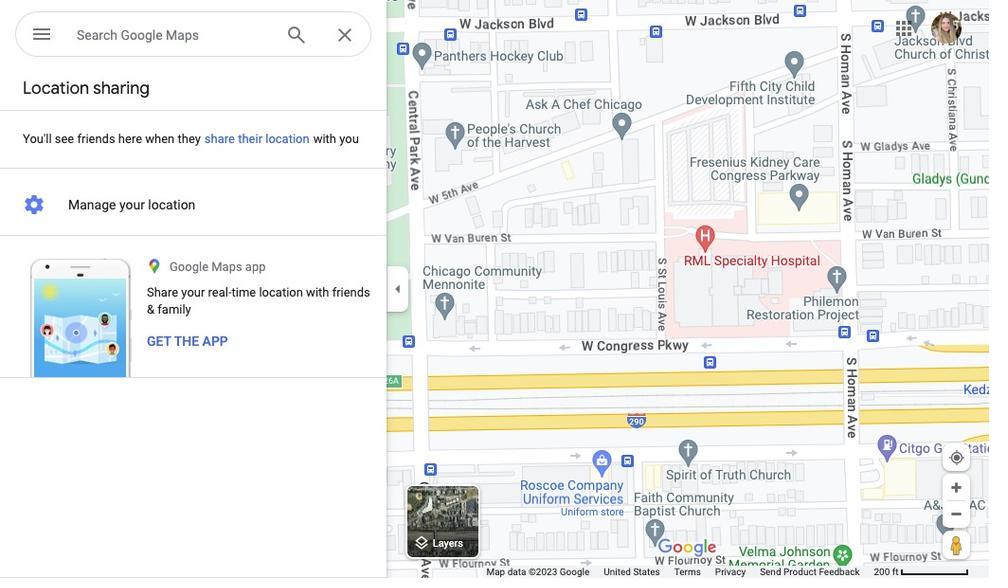 Task type: describe. For each thing, give the bounding box(es) containing it.
0 vertical spatial with
[[314, 132, 337, 146]]

privacy
[[716, 567, 746, 577]]

manage your location
[[68, 197, 196, 212]]

get
[[147, 334, 171, 349]]

&
[[147, 302, 155, 317]]

manage
[[68, 197, 116, 212]]

2 horizontal spatial google
[[560, 567, 590, 577]]

show street view coverage image
[[943, 531, 971, 559]]

ft
[[893, 567, 899, 577]]

search
[[77, 27, 118, 43]]

footer inside 'google maps' element
[[487, 566, 875, 578]]

when
[[145, 132, 175, 146]]

200 ft
[[875, 567, 899, 577]]

google inside location sharing main content
[[170, 260, 209, 274]]

google maps app
[[170, 260, 266, 274]]

zoom in image
[[950, 481, 964, 495]]

app for google maps app
[[245, 260, 266, 274]]

google account: michelle dermenjian  
(michelle.dermenjian@adept.ai) image
[[932, 13, 962, 43]]

the
[[174, 334, 199, 349]]

they
[[178, 132, 201, 146]]

see
[[55, 132, 74, 146]]

send product feedback button
[[761, 566, 860, 578]]

location sharing
[[23, 78, 150, 100]]

get the app button
[[147, 332, 228, 351]]

their
[[238, 132, 263, 146]]

united states
[[604, 567, 661, 577]]

share your real-time location with friends & family
[[147, 285, 371, 317]]

real-
[[208, 285, 232, 300]]

google inside field
[[121, 27, 163, 43]]

search google maps field containing search google maps
[[15, 11, 372, 58]]

collapse side panel image
[[388, 279, 409, 300]]

with inside share your real-time location with friends & family
[[306, 285, 329, 300]]

time
[[232, 285, 256, 300]]

maps inside location sharing main content
[[212, 260, 242, 274]]

0 vertical spatial location
[[266, 132, 310, 146]]

location inside share your real-time location with friends & family
[[259, 285, 303, 300]]

here
[[118, 132, 142, 146]]

terms
[[675, 567, 701, 577]]

share their location link
[[182, 109, 333, 169]]

sharing
[[93, 78, 150, 100]]



Task type: locate. For each thing, give the bounding box(es) containing it.
0 horizontal spatial your
[[119, 197, 145, 212]]

None search field
[[15, 11, 372, 61]]

location
[[266, 132, 310, 146], [148, 197, 196, 212], [259, 285, 303, 300]]

0 horizontal spatial friends
[[77, 132, 115, 146]]

friends left collapse side panel icon
[[332, 285, 371, 300]]

layers
[[433, 538, 464, 550]]

1 horizontal spatial app
[[245, 260, 266, 274]]

app for get the app
[[203, 334, 228, 349]]

Search Google Maps field
[[15, 11, 372, 58], [77, 23, 270, 46]]

your up family
[[181, 285, 205, 300]]

with right the time
[[306, 285, 329, 300]]

with left you
[[314, 132, 337, 146]]

maps inside field
[[166, 27, 199, 43]]

©2023
[[529, 567, 558, 577]]

1 vertical spatial friends
[[332, 285, 371, 300]]

0 horizontal spatial app
[[203, 334, 228, 349]]

terms button
[[675, 566, 701, 578]]

location sharing main content
[[0, 68, 387, 578]]

family
[[158, 302, 191, 317]]

location down when
[[148, 197, 196, 212]]

0 vertical spatial app
[[245, 260, 266, 274]]

1 horizontal spatial your
[[181, 285, 205, 300]]

1 vertical spatial location
[[148, 197, 196, 212]]

location right the time
[[259, 285, 303, 300]]

footer
[[487, 566, 875, 578]]

app right the
[[203, 334, 228, 349]]

send
[[761, 567, 782, 577]]

your right manage
[[119, 197, 145, 212]]

2 vertical spatial location
[[259, 285, 303, 300]]

location right their
[[266, 132, 310, 146]]

show your location image
[[949, 449, 966, 466]]

you
[[340, 132, 359, 146]]

none search field containing 
[[15, 11, 372, 61]]

footer containing map data ©2023 google
[[487, 566, 875, 578]]

share
[[205, 132, 235, 146]]

google right ©2023
[[560, 567, 590, 577]]

friends right see
[[77, 132, 115, 146]]

send product feedback
[[761, 567, 860, 577]]

0 vertical spatial google
[[121, 27, 163, 43]]

1 horizontal spatial google
[[170, 260, 209, 274]]

google
[[121, 27, 163, 43], [170, 260, 209, 274], [560, 567, 590, 577]]

you'll
[[23, 132, 52, 146]]

friends inside share your real-time location with friends & family
[[332, 285, 371, 300]]

1 vertical spatial app
[[203, 334, 228, 349]]

200
[[875, 567, 891, 577]]

map
[[487, 567, 506, 577]]

1 vertical spatial maps
[[212, 260, 242, 274]]

app inside get the app button
[[203, 334, 228, 349]]

1 vertical spatial your
[[181, 285, 205, 300]]

zoom out image
[[950, 507, 964, 521]]

map data ©2023 google
[[487, 567, 590, 577]]

app
[[245, 260, 266, 274], [203, 334, 228, 349]]

location
[[23, 78, 89, 100]]

feedback
[[820, 567, 860, 577]]

1 vertical spatial google
[[170, 260, 209, 274]]

data
[[508, 567, 527, 577]]

your for real-
[[181, 285, 205, 300]]

1 vertical spatial with
[[306, 285, 329, 300]]

0 vertical spatial maps
[[166, 27, 199, 43]]

privacy button
[[716, 566, 746, 578]]

0 horizontal spatial google
[[121, 27, 163, 43]]

 button
[[15, 11, 68, 61]]

0 horizontal spatial maps
[[166, 27, 199, 43]]


[[30, 21, 53, 47]]

2 vertical spatial google
[[560, 567, 590, 577]]

united states button
[[604, 566, 661, 578]]

manage your location link
[[0, 186, 387, 224]]

google right search
[[121, 27, 163, 43]]

google up share
[[170, 260, 209, 274]]

0 vertical spatial friends
[[77, 132, 115, 146]]

product
[[784, 567, 817, 577]]

search google maps
[[77, 27, 199, 43]]

friends
[[77, 132, 115, 146], [332, 285, 371, 300]]

app up the time
[[245, 260, 266, 274]]

share
[[147, 285, 178, 300]]

0 vertical spatial your
[[119, 197, 145, 212]]

states
[[634, 567, 661, 577]]

google maps element
[[0, 0, 990, 578]]

1 horizontal spatial maps
[[212, 260, 242, 274]]

united
[[604, 567, 631, 577]]

maps right search
[[166, 27, 199, 43]]

your inside share your real-time location with friends & family
[[181, 285, 205, 300]]

your
[[119, 197, 145, 212], [181, 285, 205, 300]]

you'll see friends here when they share their location with you
[[23, 132, 359, 146]]

none search field inside 'google maps' element
[[15, 11, 372, 61]]

with
[[314, 132, 337, 146], [306, 285, 329, 300]]

maps
[[166, 27, 199, 43], [212, 260, 242, 274]]

your for location
[[119, 197, 145, 212]]

1 horizontal spatial friends
[[332, 285, 371, 300]]

200 ft button
[[875, 567, 970, 577]]

get the app
[[147, 334, 228, 349]]

maps up real-
[[212, 260, 242, 274]]



Task type: vqa. For each thing, say whether or not it's contained in the screenshot.
your in the 'link'
yes



